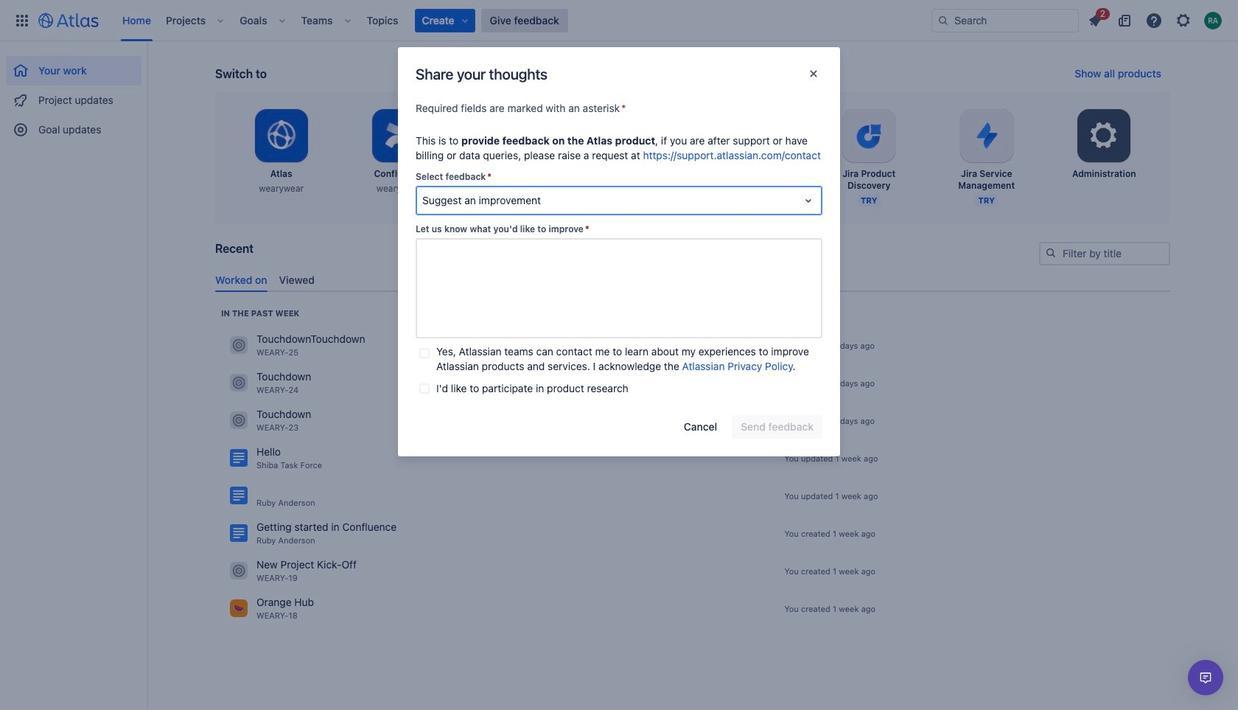 Task type: vqa. For each thing, say whether or not it's contained in the screenshot.
the topmost dialog
no



Task type: describe. For each thing, give the bounding box(es) containing it.
close modal image
[[805, 65, 823, 83]]

settings image
[[1087, 118, 1123, 153]]

help image
[[1146, 11, 1164, 29]]

search image
[[1046, 247, 1057, 259]]

open intercom messenger image
[[1198, 669, 1215, 687]]

search image
[[938, 14, 950, 26]]

1 townsquare image from the top
[[230, 337, 248, 354]]

open image
[[800, 192, 818, 209]]

2 confluence image from the top
[[230, 525, 248, 542]]



Task type: locate. For each thing, give the bounding box(es) containing it.
top element
[[9, 0, 932, 41]]

confluence image
[[230, 449, 248, 467], [230, 525, 248, 542]]

Search field
[[932, 8, 1080, 32]]

banner
[[0, 0, 1239, 41]]

None text field
[[416, 238, 823, 338]]

group
[[6, 41, 142, 149]]

townsquare image
[[230, 337, 248, 354], [230, 412, 248, 429], [230, 562, 248, 580], [230, 600, 248, 617]]

confluence image down confluence image
[[230, 525, 248, 542]]

1 confluence image from the top
[[230, 449, 248, 467]]

tab list
[[209, 267, 1177, 292]]

townsquare image
[[230, 374, 248, 392]]

4 townsquare image from the top
[[230, 600, 248, 617]]

1 vertical spatial confluence image
[[230, 525, 248, 542]]

3 townsquare image from the top
[[230, 562, 248, 580]]

Filter by title field
[[1041, 243, 1170, 264]]

0 vertical spatial confluence image
[[230, 449, 248, 467]]

heading
[[221, 307, 300, 319]]

2 townsquare image from the top
[[230, 412, 248, 429]]

confluence image
[[230, 487, 248, 505]]

None search field
[[932, 8, 1080, 32]]

confluence image up confluence image
[[230, 449, 248, 467]]



